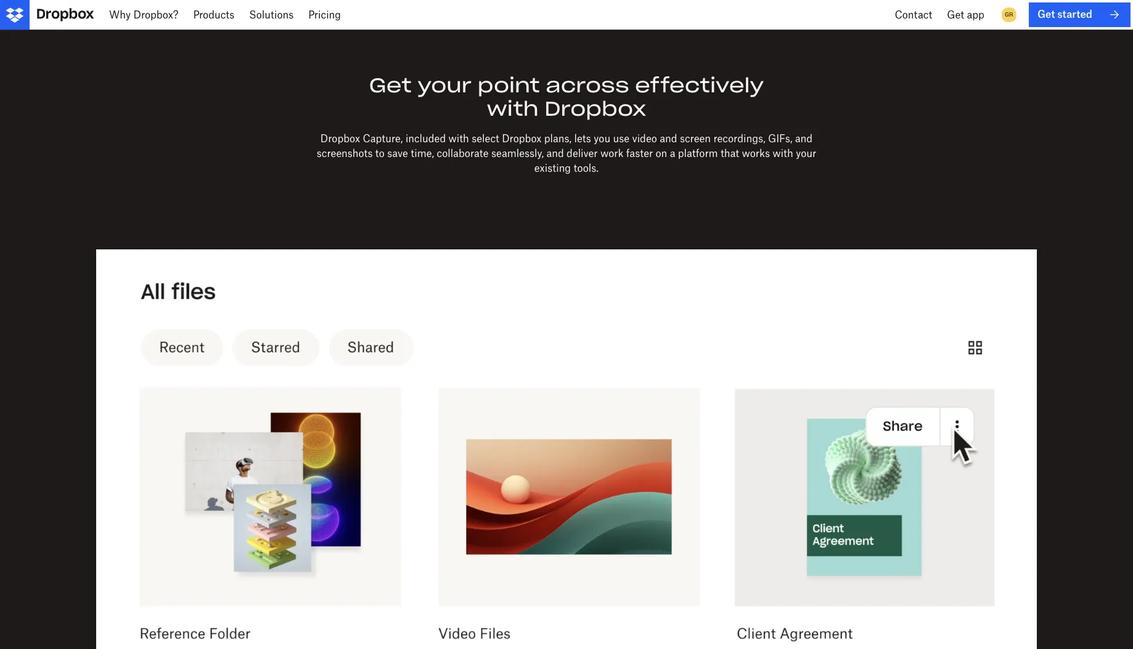 Task type: describe. For each thing, give the bounding box(es) containing it.
plans,
[[544, 132, 572, 145]]

recordings,
[[714, 132, 766, 145]]

2 horizontal spatial with
[[773, 147, 793, 160]]

time,
[[411, 147, 434, 160]]

get your point across effectively with dropbox
[[369, 73, 764, 122]]

your inside the dropbox capture, included with select dropbox plans, lets you use video and screen recordings, gifs, and screenshots to save time, collaborate seamlessly, and deliver work faster on a platform that works with your existing tools.
[[796, 147, 816, 160]]

save
[[387, 147, 408, 160]]

platform
[[678, 147, 718, 160]]

lets
[[574, 132, 591, 145]]

get started
[[1038, 8, 1093, 21]]

that
[[721, 147, 739, 160]]

gr button
[[999, 5, 1019, 25]]

tools.
[[574, 162, 599, 174]]

dropbox?
[[133, 9, 178, 21]]

faster
[[626, 147, 653, 160]]

deliver
[[567, 147, 598, 160]]

solutions
[[249, 9, 294, 21]]

1 horizontal spatial and
[[660, 132, 677, 145]]

products button
[[186, 0, 242, 30]]

your inside get your point across effectively with dropbox
[[418, 73, 472, 98]]

included
[[406, 132, 446, 145]]

solutions button
[[242, 0, 301, 30]]

1 vertical spatial with
[[449, 132, 469, 145]]

pricing
[[308, 9, 341, 21]]

effectively
[[635, 73, 764, 98]]

dropbox inside get your point across effectively with dropbox
[[545, 96, 646, 122]]

why
[[109, 9, 131, 21]]

get for get started
[[1038, 8, 1055, 21]]

why dropbox?
[[109, 9, 178, 21]]

select
[[472, 132, 499, 145]]

with inside get your point across effectively with dropbox
[[487, 96, 539, 122]]

you
[[594, 132, 610, 145]]

capture,
[[363, 132, 403, 145]]

products
[[193, 9, 234, 21]]

get for get app
[[947, 9, 964, 21]]



Task type: locate. For each thing, give the bounding box(es) containing it.
existing
[[534, 162, 571, 174]]

2 horizontal spatial dropbox
[[545, 96, 646, 122]]

get started link
[[1029, 2, 1131, 27]]

0 vertical spatial with
[[487, 96, 539, 122]]

seamlessly,
[[491, 147, 544, 160]]

0 vertical spatial your
[[418, 73, 472, 98]]

and up "existing"
[[547, 147, 564, 160]]

contact
[[895, 9, 932, 21]]

why dropbox? button
[[102, 0, 186, 30]]

collaborate
[[437, 147, 489, 160]]

dropbox up the seamlessly,
[[502, 132, 542, 145]]

get inside get app dropdown button
[[947, 9, 964, 21]]

with down gifs,
[[773, 147, 793, 160]]

get
[[1038, 8, 1055, 21], [947, 9, 964, 21], [369, 73, 412, 98]]

to
[[375, 147, 385, 160]]

video
[[632, 132, 657, 145]]

1 horizontal spatial your
[[796, 147, 816, 160]]

your
[[418, 73, 472, 98], [796, 147, 816, 160]]

dropbox
[[545, 96, 646, 122], [321, 132, 360, 145], [502, 132, 542, 145]]

started
[[1058, 8, 1093, 21]]

get left 'started'
[[1038, 8, 1055, 21]]

get inside get started 'link'
[[1038, 8, 1055, 21]]

get app button
[[940, 0, 992, 30]]

dropbox capture, included with select dropbox plans, lets you use video and screen recordings, gifs, and screenshots to save time, collaborate seamlessly, and deliver work faster on a platform that works with your existing tools.
[[317, 132, 816, 174]]

pricing link
[[301, 0, 348, 30]]

across
[[546, 73, 629, 98]]

0 horizontal spatial get
[[369, 73, 412, 98]]

use
[[613, 132, 630, 145]]

on
[[656, 147, 667, 160]]

your right works
[[796, 147, 816, 160]]

your up included
[[418, 73, 472, 98]]

2 horizontal spatial get
[[1038, 8, 1055, 21]]

1 horizontal spatial with
[[487, 96, 539, 122]]

and up a
[[660, 132, 677, 145]]

screen
[[680, 132, 711, 145]]

dropbox up you
[[545, 96, 646, 122]]

with
[[487, 96, 539, 122], [449, 132, 469, 145], [773, 147, 793, 160]]

app
[[967, 9, 985, 21]]

get left app
[[947, 9, 964, 21]]

screenshots
[[317, 147, 373, 160]]

get inside get your point across effectively with dropbox
[[369, 73, 412, 98]]

and right gifs,
[[795, 132, 813, 145]]

0 horizontal spatial and
[[547, 147, 564, 160]]

1 vertical spatial your
[[796, 147, 816, 160]]

dropbox up screenshots
[[321, 132, 360, 145]]

a
[[670, 147, 675, 160]]

point
[[478, 73, 540, 98]]

0 horizontal spatial with
[[449, 132, 469, 145]]

with up select
[[487, 96, 539, 122]]

2 vertical spatial with
[[773, 147, 793, 160]]

1 horizontal spatial dropbox
[[502, 132, 542, 145]]

0 horizontal spatial your
[[418, 73, 472, 98]]

gr
[[1005, 10, 1013, 18]]

and
[[660, 132, 677, 145], [795, 132, 813, 145], [547, 147, 564, 160]]

2 horizontal spatial and
[[795, 132, 813, 145]]

0 horizontal spatial dropbox
[[321, 132, 360, 145]]

gifs,
[[768, 132, 793, 145]]

work
[[600, 147, 624, 160]]

works
[[742, 147, 770, 160]]

with up collaborate
[[449, 132, 469, 145]]

get for get your point across effectively with dropbox
[[369, 73, 412, 98]]

1 horizontal spatial get
[[947, 9, 964, 21]]

get up 'capture,'
[[369, 73, 412, 98]]

contact button
[[887, 0, 940, 30]]

get app
[[947, 9, 985, 21]]



Task type: vqa. For each thing, say whether or not it's contained in the screenshot.
seamlessly,
yes



